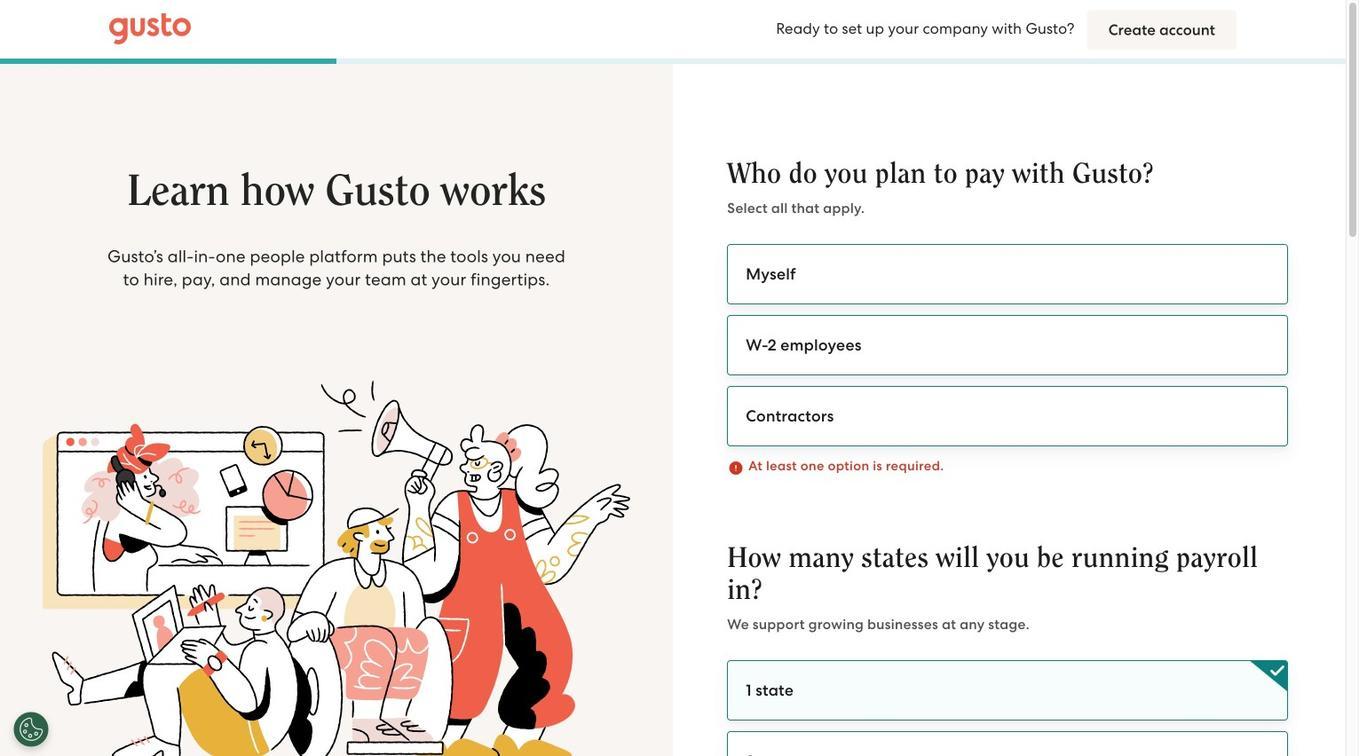 Task type: vqa. For each thing, say whether or not it's contained in the screenshot.
HAPPY EMPLOYERS USING HR OPERATING SYSTEMS image
yes



Task type: locate. For each thing, give the bounding box(es) containing it.
online payroll services, hr, and benefits | gusto image
[[109, 13, 191, 45]]

happy employers using hr operating systems image
[[0, 381, 673, 756]]



